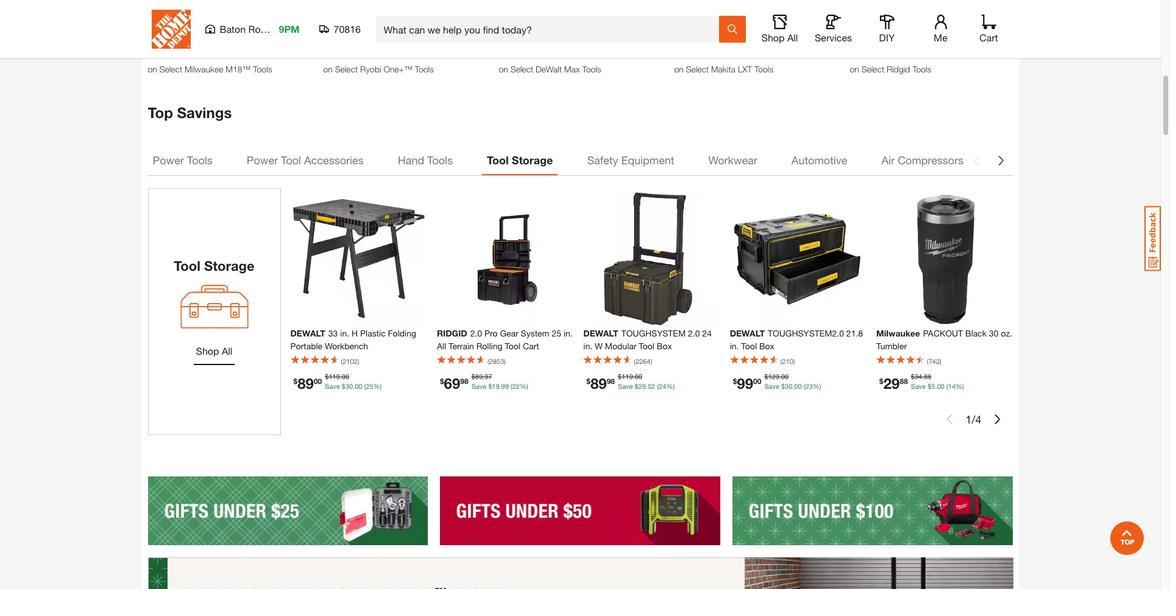Task type: vqa. For each thing, say whether or not it's contained in the screenshot.
Select
yes



Task type: locate. For each thing, give the bounding box(es) containing it.
2 ) from the left
[[504, 358, 506, 366]]

milwaukee image
[[148, 0, 311, 37]]

select left 'ridgid'
[[862, 64, 884, 74]]

next slide image
[[993, 415, 1002, 425]]

0 horizontal spatial storage
[[204, 259, 255, 274]]

milwaukee up tumbler
[[876, 328, 920, 339]]

lxt
[[738, 64, 752, 74]]

save down workbench in the bottom of the page
[[325, 383, 340, 391]]

$ 69 98 $ 89 . 97 save $ 19 . 99 ( 22 %)
[[440, 373, 528, 393]]

1 vertical spatial storage
[[204, 259, 255, 274]]

) down toughsystem2.0 21.8 in. tool box
[[793, 358, 795, 366]]

33
[[328, 328, 338, 339]]

0 vertical spatial shop
[[762, 32, 785, 43]]

1 98 from the left
[[460, 377, 468, 387]]

power inside 'button'
[[247, 154, 278, 167]]

all
[[787, 32, 798, 43], [437, 341, 446, 352], [222, 345, 232, 357]]

1 vertical spatial shop all
[[196, 345, 232, 357]]

1 ) from the left
[[358, 358, 359, 366]]

119 inside $ 89 00 $ 119 . 00 save $ 30 . 00 ( 25 %)
[[329, 373, 340, 381]]

4 %) from the left
[[813, 383, 821, 391]]

00 inside $ 29 88 $ 34 . 88 save $ 5 . 00 ( 14 %)
[[937, 383, 945, 391]]

tools right one+™ on the left top of page
[[415, 64, 434, 74]]

box up 129
[[759, 341, 775, 352]]

1 vertical spatial 24
[[659, 383, 666, 391]]

box inside toughsystem 2.0 24 in. w modular tool box
[[657, 341, 672, 352]]

02
[[648, 383, 655, 391]]

88 left 34
[[900, 377, 908, 387]]

119 down modular
[[622, 373, 633, 381]]

1 2.0 from the left
[[470, 328, 482, 339]]

ridgid image
[[850, 0, 1013, 37]]

5 ) from the left
[[940, 358, 942, 366]]

0 horizontal spatial 89
[[298, 376, 314, 393]]

0 horizontal spatial milwaukee
[[185, 64, 223, 74]]

0 horizontal spatial 119
[[329, 373, 340, 381]]

69
[[444, 376, 460, 393]]

2 power from the left
[[247, 154, 278, 167]]

89 inside $ 89 00 $ 119 . 00 save $ 30 . 00 ( 25 %)
[[298, 376, 314, 393]]

24 inside $ 89 98 $ 119 . 00 save $ 29 . 02 ( 24 %)
[[659, 383, 666, 391]]

up left $438
[[674, 45, 685, 55]]

2 98 from the left
[[607, 377, 615, 387]]

.
[[340, 373, 342, 381], [483, 373, 485, 381], [633, 373, 635, 381], [779, 373, 781, 381], [922, 373, 924, 381], [353, 383, 355, 391], [499, 383, 501, 391], [646, 383, 648, 391], [793, 383, 794, 391], [935, 383, 937, 391]]

98 inside $ 69 98 $ 89 . 97 save $ 19 . 99 ( 22 %)
[[460, 377, 468, 387]]

services button
[[814, 15, 853, 44]]

1 horizontal spatial shop all
[[762, 32, 798, 43]]

tool storage
[[487, 154, 553, 167], [174, 259, 255, 274]]

3 ) from the left
[[651, 358, 652, 366]]

25 down workbench in the bottom of the page
[[366, 383, 373, 391]]

on select ridgid tools
[[850, 64, 932, 74]]

0 horizontal spatial dewalt
[[290, 328, 325, 339]]

29 left 34
[[884, 376, 900, 393]]

0 horizontal spatial 24
[[659, 383, 666, 391]]

0 horizontal spatial cart
[[523, 341, 539, 352]]

5 select from the left
[[862, 64, 884, 74]]

33 in. h plastic folding portable workbench image
[[290, 190, 427, 327]]

plastic
[[360, 328, 386, 339]]

) down workbench in the bottom of the page
[[358, 358, 359, 366]]

1 horizontal spatial 30
[[785, 383, 793, 391]]

0 horizontal spatial all
[[222, 345, 232, 357]]

742
[[929, 358, 940, 366]]

1 horizontal spatial shop
[[762, 32, 785, 43]]

99 right 19 at left bottom
[[501, 383, 509, 391]]

0 vertical spatial tool storage
[[487, 154, 553, 167]]

on down 'up to $438 value' at the right of page
[[674, 64, 684, 74]]

1 up from the left
[[148, 45, 159, 55]]

119 down workbench in the bottom of the page
[[329, 373, 340, 381]]

gifts under $25 image
[[148, 477, 428, 546]]

up left "$398"
[[148, 45, 159, 55]]

save left 02
[[618, 383, 633, 391]]

up to $398 value link
[[148, 44, 311, 56]]

to for $438
[[688, 45, 695, 55]]

on for on select ridgid tools
[[850, 64, 859, 74]]

1 vertical spatial 25
[[366, 383, 373, 391]]

0 horizontal spatial tool storage
[[174, 259, 255, 274]]

in. inside toughsystem 2.0 24 in. w modular tool box
[[583, 341, 592, 352]]

1 dewalt from the left
[[290, 328, 325, 339]]

1 horizontal spatial 29
[[884, 376, 900, 393]]

89 down w
[[591, 376, 607, 393]]

3 %) from the left
[[666, 383, 675, 391]]

4 on from the left
[[674, 64, 684, 74]]

99 inside $ 99 00 $ 129 . 00 save $ 30 . 00 ( 23 %)
[[737, 376, 753, 393]]

30 for 89
[[346, 383, 353, 391]]

98 for 69
[[460, 377, 468, 387]]

2 %) from the left
[[520, 383, 528, 391]]

max
[[564, 64, 580, 74]]

save
[[325, 383, 340, 391], [472, 383, 486, 391], [618, 383, 633, 391], [765, 383, 779, 391], [911, 383, 926, 391]]

up
[[148, 45, 159, 55], [674, 45, 685, 55]]

1 on from the left
[[148, 64, 157, 74]]

1 select from the left
[[159, 64, 182, 74]]

29 inside $ 89 98 $ 119 . 00 save $ 29 . 02 ( 24 %)
[[639, 383, 646, 391]]

in. up $ 99 00 $ 129 . 00 save $ 30 . 00 ( 23 %)
[[730, 341, 739, 352]]

on for on select milwaukee m18™ tools
[[148, 64, 157, 74]]

%) inside $ 89 98 $ 119 . 00 save $ 29 . 02 ( 24 %)
[[666, 383, 675, 391]]

tool inside "2.0 pro gear system 25 in. all terrain rolling tool cart"
[[505, 341, 521, 352]]

2 horizontal spatial 30
[[989, 328, 999, 339]]

2 horizontal spatial all
[[787, 32, 798, 43]]

25
[[552, 328, 561, 339], [366, 383, 373, 391]]

0 vertical spatial storage
[[512, 154, 553, 167]]

gifts under $50 image
[[440, 477, 721, 546]]

1 vertical spatial cart
[[523, 341, 539, 352]]

3 select from the left
[[511, 64, 533, 74]]

to left "$398"
[[161, 45, 168, 55]]

1 horizontal spatial dewalt
[[583, 328, 618, 339]]

select down 'up to $438 value' at the right of page
[[686, 64, 709, 74]]

storage
[[512, 154, 553, 167], [204, 259, 255, 274]]

1 horizontal spatial box
[[759, 341, 775, 352]]

0 horizontal spatial up
[[148, 45, 159, 55]]

packout
[[923, 328, 963, 339]]

25 inside $ 89 00 $ 119 . 00 save $ 30 . 00 ( 25 %)
[[366, 383, 373, 391]]

power for power tools
[[153, 154, 184, 167]]

%) inside $ 99 00 $ 129 . 00 save $ 30 . 00 ( 23 %)
[[813, 383, 821, 391]]

0 horizontal spatial to
[[161, 45, 168, 55]]

0 horizontal spatial 30
[[346, 383, 353, 391]]

milwaukee
[[185, 64, 223, 74], [876, 328, 920, 339]]

1 horizontal spatial to
[[688, 45, 695, 55]]

30 for 99
[[785, 383, 793, 391]]

89 inside $ 69 98 $ 89 . 97 save $ 19 . 99 ( 22 %)
[[475, 373, 483, 381]]

dewalt up w
[[583, 328, 618, 339]]

0 vertical spatial 24
[[702, 328, 712, 339]]

0 vertical spatial milwaukee
[[185, 64, 223, 74]]

30 down 2102 at the bottom left
[[346, 383, 353, 391]]

1 horizontal spatial power
[[247, 154, 278, 167]]

milwaukee down "$398"
[[185, 64, 223, 74]]

24 right toughsystem
[[702, 328, 712, 339]]

select down up to $398 value
[[159, 64, 182, 74]]

up to $438 value
[[674, 45, 738, 55]]

tools
[[253, 64, 272, 74], [415, 64, 434, 74], [582, 64, 601, 74], [755, 64, 774, 74], [913, 64, 932, 74], [187, 154, 213, 167], [427, 154, 453, 167]]

2 save from the left
[[472, 383, 486, 391]]

select left ryobi
[[335, 64, 358, 74]]

shop
[[762, 32, 785, 43], [196, 345, 219, 357]]

on for on select makita lxt tools
[[674, 64, 684, 74]]

tools right 'lxt'
[[755, 64, 774, 74]]

1 horizontal spatial value
[[719, 45, 738, 55]]

power inside button
[[153, 154, 184, 167]]

1 horizontal spatial 99
[[737, 376, 753, 393]]

29
[[884, 376, 900, 393], [639, 383, 646, 391]]

in. left h
[[340, 328, 349, 339]]

to
[[161, 45, 168, 55], [688, 45, 695, 55]]

cart down system on the bottom of the page
[[523, 341, 539, 352]]

cart right me
[[980, 32, 998, 43]]

1 to from the left
[[161, 45, 168, 55]]

0 horizontal spatial 88
[[900, 377, 908, 387]]

2 box from the left
[[759, 341, 775, 352]]

2 dewalt from the left
[[583, 328, 618, 339]]

1 horizontal spatial 25
[[552, 328, 561, 339]]

2 to from the left
[[688, 45, 695, 55]]

%) inside $ 89 00 $ 119 . 00 save $ 30 . 00 ( 25 %)
[[373, 383, 382, 391]]

1 horizontal spatial 89
[[475, 373, 483, 381]]

on down 70816 button
[[323, 64, 333, 74]]

2 horizontal spatial dewalt
[[730, 328, 765, 339]]

( 2102 )
[[341, 358, 359, 366]]

$
[[325, 373, 329, 381], [472, 373, 475, 381], [618, 373, 622, 381], [765, 373, 768, 381], [911, 373, 915, 381], [293, 377, 298, 387], [440, 377, 444, 387], [587, 377, 591, 387], [733, 377, 737, 387], [880, 377, 884, 387], [342, 383, 346, 391], [488, 383, 492, 391], [635, 383, 639, 391], [781, 383, 785, 391], [928, 383, 932, 391]]

4 select from the left
[[686, 64, 709, 74]]

build your perfect packout™ system. mix & match 75+ products using the interactive stack builder. image
[[148, 559, 1013, 590]]

2 119 from the left
[[622, 373, 633, 381]]

on left the dewalt
[[499, 64, 508, 74]]

9pm
[[279, 23, 300, 35]]

1 horizontal spatial 2.0
[[688, 328, 700, 339]]

2 value from the left
[[719, 45, 738, 55]]

1 vertical spatial milwaukee
[[876, 328, 920, 339]]

30 left 23
[[785, 383, 793, 391]]

98
[[460, 377, 468, 387], [607, 377, 615, 387]]

0 horizontal spatial 2.0
[[470, 328, 482, 339]]

89 down portable on the left of the page
[[298, 376, 314, 393]]

power tool accessories
[[247, 154, 364, 167]]

value up on select makita lxt tools
[[719, 45, 738, 55]]

makita image
[[674, 0, 838, 37]]

save down 129
[[765, 383, 779, 391]]

rouge
[[248, 23, 277, 35]]

%)
[[373, 383, 382, 391], [520, 383, 528, 391], [666, 383, 675, 391], [813, 383, 821, 391], [956, 383, 964, 391]]

me
[[934, 32, 948, 43]]

1 %) from the left
[[373, 383, 382, 391]]

select
[[159, 64, 182, 74], [335, 64, 358, 74], [511, 64, 533, 74], [686, 64, 709, 74], [862, 64, 884, 74]]

) down toughsystem 2.0 24 in. w modular tool box
[[651, 358, 652, 366]]

119 inside $ 89 98 $ 119 . 00 save $ 29 . 02 ( 24 %)
[[622, 373, 633, 381]]

%) inside $ 69 98 $ 89 . 97 save $ 19 . 99 ( 22 %)
[[520, 383, 528, 391]]

1
[[966, 413, 972, 427]]

packout black 30 oz. tumbler image
[[876, 190, 1013, 327]]

1 horizontal spatial 119
[[622, 373, 633, 381]]

modular
[[605, 341, 637, 352]]

tools right m18™ in the left of the page
[[253, 64, 272, 74]]

%) inside $ 29 88 $ 34 . 88 save $ 5 . 00 ( 14 %)
[[956, 383, 964, 391]]

in. inside the 33 in. h plastic folding portable workbench
[[340, 328, 349, 339]]

25 inside "2.0 pro gear system 25 in. all terrain rolling tool cart"
[[552, 328, 561, 339]]

0 vertical spatial 25
[[552, 328, 561, 339]]

to left $438
[[688, 45, 695, 55]]

88 right 34
[[924, 373, 932, 381]]

2.0
[[470, 328, 482, 339], [688, 328, 700, 339]]

25 right system on the bottom of the page
[[552, 328, 561, 339]]

1 horizontal spatial milwaukee
[[876, 328, 920, 339]]

tool storage button
[[482, 146, 558, 175]]

toughsystem 2.0 24 in. w modular tool box
[[583, 328, 712, 352]]

1 119 from the left
[[329, 373, 340, 381]]

0 horizontal spatial shop all
[[196, 345, 232, 357]]

( inside $ 29 88 $ 34 . 88 save $ 5 . 00 ( 14 %)
[[947, 383, 948, 391]]

save inside $ 89 98 $ 119 . 00 save $ 29 . 02 ( 24 %)
[[618, 383, 633, 391]]

1 horizontal spatial cart
[[980, 32, 998, 43]]

24 right 02
[[659, 383, 666, 391]]

dewalt up $ 99 00 $ 129 . 00 save $ 30 . 00 ( 23 %)
[[730, 328, 765, 339]]

value up on select milwaukee m18™ tools on the left top of the page
[[192, 45, 212, 55]]

0 horizontal spatial 99
[[501, 383, 509, 391]]

5 %) from the left
[[956, 383, 964, 391]]

3 save from the left
[[618, 383, 633, 391]]

up inside up to $398 value link
[[148, 45, 159, 55]]

98 inside $ 89 98 $ 119 . 00 save $ 29 . 02 ( 24 %)
[[607, 377, 615, 387]]

2.0 inside "2.0 pro gear system 25 in. all terrain rolling tool cart"
[[470, 328, 482, 339]]

1 value from the left
[[192, 45, 212, 55]]

1 vertical spatial tool storage
[[174, 259, 255, 274]]

tools right hand
[[427, 154, 453, 167]]

98 left '97'
[[460, 377, 468, 387]]

30 inside $ 99 00 $ 129 . 00 save $ 30 . 00 ( 23 %)
[[785, 383, 793, 391]]

on
[[148, 64, 157, 74], [323, 64, 333, 74], [499, 64, 508, 74], [674, 64, 684, 74], [850, 64, 859, 74]]

1 horizontal spatial up
[[674, 45, 685, 55]]

30 left oz.
[[989, 328, 999, 339]]

89 left '97'
[[475, 373, 483, 381]]

save down 34
[[911, 383, 926, 391]]

4 save from the left
[[765, 383, 779, 391]]

0 horizontal spatial 25
[[366, 383, 373, 391]]

up for up to $398 value
[[148, 45, 159, 55]]

dewalt up portable on the left of the page
[[290, 328, 325, 339]]

1 horizontal spatial 98
[[607, 377, 615, 387]]

tool storage inside 'button'
[[487, 154, 553, 167]]

2 up from the left
[[674, 45, 685, 55]]

3 on from the left
[[499, 64, 508, 74]]

dewalt for modular
[[583, 328, 618, 339]]

30 inside $ 89 00 $ 119 . 00 save $ 30 . 00 ( 25 %)
[[346, 383, 353, 391]]

0 horizontal spatial power
[[153, 154, 184, 167]]

98 down modular
[[607, 377, 615, 387]]

1 power from the left
[[153, 154, 184, 167]]

2.0 left pro
[[470, 328, 482, 339]]

0 horizontal spatial 98
[[460, 377, 468, 387]]

save down '97'
[[472, 383, 486, 391]]

89 inside $ 89 98 $ 119 . 00 save $ 29 . 02 ( 24 %)
[[591, 376, 607, 393]]

select left the dewalt
[[511, 64, 533, 74]]

1 save from the left
[[325, 383, 340, 391]]

$438
[[697, 45, 716, 55]]

automotive
[[792, 154, 847, 167]]

up to $438 value link
[[674, 44, 838, 56]]

safety equipment button
[[582, 146, 679, 175]]

h
[[352, 328, 358, 339]]

1 vertical spatial shop
[[196, 345, 219, 357]]

tool
[[281, 154, 301, 167], [487, 154, 509, 167], [174, 259, 200, 274], [505, 341, 521, 352], [639, 341, 655, 352], [741, 341, 757, 352]]

in. left w
[[583, 341, 592, 352]]

2 on from the left
[[323, 64, 333, 74]]

tool inside toughsystem 2.0 24 in. w modular tool box
[[639, 341, 655, 352]]

in.
[[340, 328, 349, 339], [564, 328, 573, 339], [583, 341, 592, 352], [730, 341, 739, 352]]

2853
[[489, 358, 504, 366]]

up inside up to $438 value link
[[674, 45, 685, 55]]

) down packout black 30 oz. tumbler on the right
[[940, 358, 942, 366]]

compressors
[[898, 154, 964, 167]]

workwear button
[[704, 146, 762, 175]]

) down "2.0 pro gear system 25 in. all terrain rolling tool cart"
[[504, 358, 506, 366]]

in. right system on the bottom of the page
[[564, 328, 573, 339]]

2.0 right toughsystem
[[688, 328, 700, 339]]

dewalt for portable
[[290, 328, 325, 339]]

2.0 pro gear system 25 in. all terrain rolling tool cart image
[[437, 190, 574, 327]]

feedback link image
[[1145, 206, 1161, 272]]

1 horizontal spatial 24
[[702, 328, 712, 339]]

on down up to $398 value
[[148, 64, 157, 74]]

5 on from the left
[[850, 64, 859, 74]]

5 save from the left
[[911, 383, 926, 391]]

2 select from the left
[[335, 64, 358, 74]]

hand tools button
[[393, 146, 458, 175]]

29 left 02
[[639, 383, 646, 391]]

24
[[702, 328, 712, 339], [659, 383, 666, 391]]

0 horizontal spatial shop
[[196, 345, 219, 357]]

ridgid
[[887, 64, 910, 74]]

1 horizontal spatial tool storage
[[487, 154, 553, 167]]

save inside $ 89 00 $ 119 . 00 save $ 30 . 00 ( 25 %)
[[325, 383, 340, 391]]

89
[[475, 373, 483, 381], [298, 376, 314, 393], [591, 376, 607, 393]]

ryobi image
[[323, 0, 487, 37]]

19
[[492, 383, 499, 391]]

0 horizontal spatial value
[[192, 45, 212, 55]]

select for ridgid
[[862, 64, 884, 74]]

2 horizontal spatial 89
[[591, 376, 607, 393]]

tools down savings
[[187, 154, 213, 167]]

accessories
[[304, 154, 364, 167]]

on select dewalt max tools
[[499, 64, 601, 74]]

automotive button
[[787, 146, 852, 175]]

0 horizontal spatial 29
[[639, 383, 646, 391]]

1 box from the left
[[657, 341, 672, 352]]

toughsystem 2.0 24 in. w modular tool box image
[[583, 190, 720, 327]]

on down services
[[850, 64, 859, 74]]

119
[[329, 373, 340, 381], [622, 373, 633, 381]]

box down toughsystem
[[657, 341, 672, 352]]

2 2.0 from the left
[[688, 328, 700, 339]]

cart
[[980, 32, 998, 43], [523, 341, 539, 352]]

99 left 129
[[737, 376, 753, 393]]

1 horizontal spatial all
[[437, 341, 446, 352]]

packout black 30 oz. tumbler
[[876, 328, 1012, 352]]

$ 29 88 $ 34 . 88 save $ 5 . 00 ( 14 %)
[[880, 373, 964, 393]]

1 horizontal spatial storage
[[512, 154, 553, 167]]

0 vertical spatial shop all
[[762, 32, 798, 43]]

toughsystem2.0
[[768, 328, 844, 339]]

24 inside toughsystem 2.0 24 in. w modular tool box
[[702, 328, 712, 339]]

$ 89 00 $ 119 . 00 save $ 30 . 00 ( 25 %)
[[293, 373, 382, 393]]

0 horizontal spatial box
[[657, 341, 672, 352]]

99 inside $ 69 98 $ 89 . 97 save $ 19 . 99 ( 22 %)
[[501, 383, 509, 391]]

save inside $ 69 98 $ 89 . 97 save $ 19 . 99 ( 22 %)
[[472, 383, 486, 391]]



Task type: describe. For each thing, give the bounding box(es) containing it.
m18™
[[226, 64, 251, 74]]

$ 89 98 $ 119 . 00 save $ 29 . 02 ( 24 %)
[[587, 373, 675, 393]]

oz.
[[1001, 328, 1012, 339]]

33 in. h plastic folding portable workbench
[[290, 328, 416, 352]]

all inside "2.0 pro gear system 25 in. all terrain rolling tool cart"
[[437, 341, 446, 352]]

%) for tool
[[666, 383, 675, 391]]

210
[[782, 358, 793, 366]]

ridgid
[[437, 328, 467, 339]]

in. inside toughsystem2.0 21.8 in. tool box
[[730, 341, 739, 352]]

power for power tool accessories
[[247, 154, 278, 167]]

power tool accessories button
[[242, 146, 369, 175]]

2.0 pro gear system 25 in. all terrain rolling tool cart
[[437, 328, 573, 352]]

89 for 33 in. h plastic folding portable workbench
[[298, 376, 314, 393]]

2102
[[343, 358, 358, 366]]

air
[[882, 154, 895, 167]]

tools right 'ridgid'
[[913, 64, 932, 74]]

1 horizontal spatial 88
[[924, 373, 932, 381]]

( 2264 )
[[634, 358, 652, 366]]

workwear
[[709, 154, 757, 167]]

black
[[965, 328, 987, 339]]

hand
[[398, 154, 424, 167]]

tools right 'max'
[[582, 64, 601, 74]]

in. inside "2.0 pro gear system 25 in. all terrain rolling tool cart"
[[564, 328, 573, 339]]

box inside toughsystem2.0 21.8 in. tool box
[[759, 341, 775, 352]]

1 / 4
[[966, 413, 982, 427]]

makita
[[711, 64, 736, 74]]

shop all button
[[760, 15, 799, 44]]

on select milwaukee m18™ tools
[[148, 64, 272, 74]]

dewalt image
[[499, 0, 662, 37]]

70816
[[334, 23, 361, 35]]

5
[[932, 383, 935, 391]]

shop all link
[[194, 339, 235, 365]]

one+™
[[384, 64, 413, 74]]

value for up to $398 value
[[192, 45, 212, 55]]

( inside $ 99 00 $ 129 . 00 save $ 30 . 00 ( 23 %)
[[804, 383, 805, 391]]

cart link
[[976, 15, 1002, 44]]

save inside $ 99 00 $ 129 . 00 save $ 30 . 00 ( 23 %)
[[765, 383, 779, 391]]

inflators
[[977, 154, 1016, 167]]

$398
[[171, 45, 190, 55]]

top savings
[[148, 104, 232, 121]]

rolling
[[476, 341, 503, 352]]

gear
[[500, 328, 519, 339]]

select for milwaukee
[[159, 64, 182, 74]]

4 ) from the left
[[793, 358, 795, 366]]

folding
[[388, 328, 416, 339]]

$ 99 00 $ 129 . 00 save $ 30 . 00 ( 23 %)
[[733, 373, 821, 393]]

diy button
[[868, 15, 907, 44]]

portable
[[290, 341, 323, 352]]

34
[[915, 373, 922, 381]]

2264
[[636, 358, 651, 366]]

4
[[975, 413, 982, 427]]

( 742 )
[[927, 358, 942, 366]]

baton
[[220, 23, 246, 35]]

value for up to $438 value
[[719, 45, 738, 55]]

0 vertical spatial cart
[[980, 32, 998, 43]]

safety equipment
[[587, 154, 674, 167]]

select for makita
[[686, 64, 709, 74]]

89 for toughsystem 2.0 24 in. w modular tool box
[[591, 376, 607, 393]]

system
[[521, 328, 550, 339]]

all inside button
[[787, 32, 798, 43]]

on select ryobi one+™ tools
[[323, 64, 434, 74]]

( inside $ 89 00 $ 119 . 00 save $ 30 . 00 ( 25 %)
[[364, 383, 366, 391]]

safety
[[587, 154, 618, 167]]

tool inside power tool accessories 'button'
[[281, 154, 301, 167]]

baton rouge 9pm
[[220, 23, 300, 35]]

services
[[815, 32, 852, 43]]

%) for workbench
[[373, 383, 382, 391]]

power tools button
[[148, 146, 217, 175]]

save for all
[[472, 383, 486, 391]]

top
[[148, 104, 173, 121]]

pro
[[485, 328, 498, 339]]

( 210 )
[[781, 358, 795, 366]]

toughsystem2.0 21.8 in. tool box image
[[730, 190, 867, 327]]

/
[[972, 413, 975, 427]]

3 dewalt from the left
[[730, 328, 765, 339]]

129
[[768, 373, 779, 381]]

21.8
[[846, 328, 863, 339]]

70816 button
[[319, 23, 361, 35]]

) for workbench
[[358, 358, 359, 366]]

savings
[[177, 104, 232, 121]]

dewalt
[[536, 64, 562, 74]]

the home depot logo image
[[151, 10, 190, 49]]

this is the first slide image
[[945, 415, 955, 425]]

storage inside tool storage 'button'
[[512, 154, 553, 167]]

toughsystem2.0 21.8 in. tool box
[[730, 328, 863, 352]]

select for ryobi
[[335, 64, 358, 74]]

shop inside button
[[762, 32, 785, 43]]

air compressors & inflators
[[882, 154, 1016, 167]]

) for all
[[504, 358, 506, 366]]

power tools
[[153, 154, 213, 167]]

select for dewalt
[[511, 64, 533, 74]]

terrain
[[449, 341, 474, 352]]

scroll button right image
[[996, 156, 1006, 165]]

workbench
[[325, 341, 368, 352]]

save inside $ 29 88 $ 34 . 88 save $ 5 . 00 ( 14 %)
[[911, 383, 926, 391]]

00 inside $ 89 98 $ 119 . 00 save $ 29 . 02 ( 24 %)
[[635, 373, 642, 381]]

toughsystem
[[621, 328, 686, 339]]

2.0 inside toughsystem 2.0 24 in. w modular tool box
[[688, 328, 700, 339]]

equipment
[[621, 154, 674, 167]]

119 for tool
[[622, 373, 633, 381]]

shop all inside button
[[762, 32, 798, 43]]

What can we help you find today? search field
[[384, 16, 718, 42]]

on for on select ryobi one+™ tools
[[323, 64, 333, 74]]

22
[[512, 383, 520, 391]]

on select makita lxt tools
[[674, 64, 774, 74]]

23
[[805, 383, 813, 391]]

on for on select dewalt max tools
[[499, 64, 508, 74]]

119 for workbench
[[329, 373, 340, 381]]

up for up to $438 value
[[674, 45, 685, 55]]

save for workbench
[[325, 383, 340, 391]]

gifts under $100 image
[[733, 477, 1013, 546]]

tool inside tool storage 'button'
[[487, 154, 509, 167]]

cart inside "2.0 pro gear system 25 in. all terrain rolling tool cart"
[[523, 341, 539, 352]]

to for $398
[[161, 45, 168, 55]]

30 inside packout black 30 oz. tumbler
[[989, 328, 999, 339]]

up to $398 value
[[148, 45, 212, 55]]

save for tool
[[618, 383, 633, 391]]

( inside $ 89 98 $ 119 . 00 save $ 29 . 02 ( 24 %)
[[657, 383, 659, 391]]

tool inside toughsystem2.0 21.8 in. tool box
[[741, 341, 757, 352]]

29 inside $ 29 88 $ 34 . 88 save $ 5 . 00 ( 14 %)
[[884, 376, 900, 393]]

digital-endcap-tabs tab list
[[148, 146, 1021, 175]]

%) for all
[[520, 383, 528, 391]]

97
[[485, 373, 492, 381]]

tumbler
[[876, 341, 907, 352]]

14
[[948, 383, 956, 391]]

) for tool
[[651, 358, 652, 366]]

( inside $ 69 98 $ 89 . 97 save $ 19 . 99 ( 22 %)
[[511, 383, 512, 391]]

w
[[595, 341, 603, 352]]

( 2853 )
[[488, 358, 506, 366]]

98 for 89
[[607, 377, 615, 387]]

diy
[[879, 32, 895, 43]]

hand tools
[[398, 154, 453, 167]]



